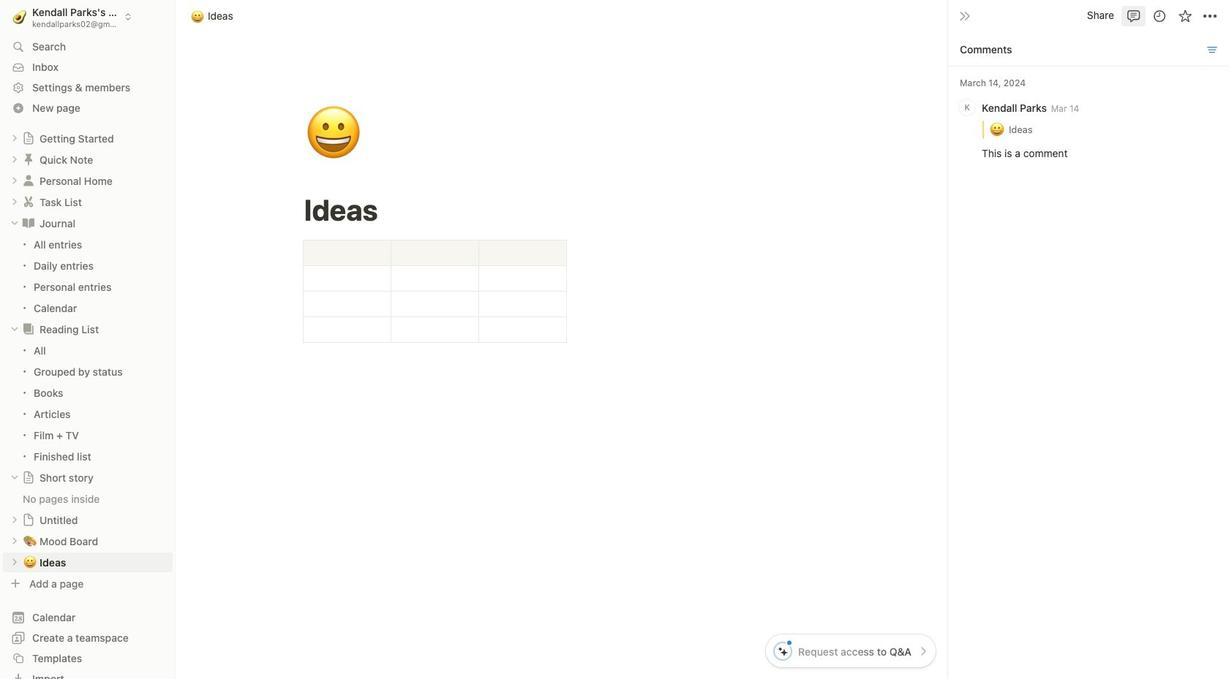 Task type: vqa. For each thing, say whether or not it's contained in the screenshot.
😀 image to the middle
yes



Task type: locate. For each thing, give the bounding box(es) containing it.
favorite image
[[1178, 8, 1192, 23]]

🎨 image
[[23, 533, 37, 550]]

1 horizontal spatial 😀 image
[[305, 97, 362, 171]]

change page icon image
[[22, 132, 35, 145], [21, 152, 36, 167], [21, 174, 36, 188], [21, 195, 36, 210], [21, 216, 36, 231], [21, 322, 36, 337], [22, 472, 35, 485], [22, 514, 35, 527]]

0 vertical spatial group
[[0, 234, 176, 319]]

1 vertical spatial close image
[[10, 325, 19, 334]]

4 open image from the top
[[10, 537, 19, 546]]

open image
[[10, 134, 19, 143], [10, 198, 19, 207], [10, 516, 19, 525], [10, 537, 19, 546]]

2 close image from the top
[[10, 325, 19, 334]]

open image
[[10, 155, 19, 164], [10, 177, 19, 185], [10, 559, 19, 567]]

3 open image from the top
[[10, 516, 19, 525]]

1 group from the top
[[0, 234, 176, 319]]

😀 image
[[191, 8, 204, 25], [305, 97, 362, 171]]

1 vertical spatial group
[[0, 340, 176, 467]]

😀 image
[[23, 554, 37, 571]]

2 vertical spatial open image
[[10, 559, 19, 567]]

1 open image from the top
[[10, 155, 19, 164]]

group
[[0, 234, 176, 319], [0, 340, 176, 467]]

comments image
[[1127, 8, 1141, 23]]

1 vertical spatial 😀 image
[[305, 97, 362, 171]]

0 vertical spatial 😀 image
[[191, 8, 204, 25]]

1 vertical spatial open image
[[10, 177, 19, 185]]

0 vertical spatial open image
[[10, 155, 19, 164]]

close image
[[10, 219, 19, 228], [10, 325, 19, 334]]

0 vertical spatial close image
[[10, 219, 19, 228]]

1 close image from the top
[[10, 219, 19, 228]]

2 open image from the top
[[10, 177, 19, 185]]

0 horizontal spatial 😀 image
[[191, 8, 204, 25]]



Task type: describe. For each thing, give the bounding box(es) containing it.
close image for first group from the bottom of the page
[[10, 325, 19, 334]]

1 open image from the top
[[10, 134, 19, 143]]

3 open image from the top
[[10, 559, 19, 567]]

2 open image from the top
[[10, 198, 19, 207]]

🥑 image
[[13, 8, 27, 26]]

close sidebar image
[[959, 10, 971, 22]]

close image for 2nd group from the bottom
[[10, 219, 19, 228]]

2 group from the top
[[0, 340, 176, 467]]

close image
[[10, 474, 19, 482]]

updates image
[[1152, 8, 1167, 23]]



